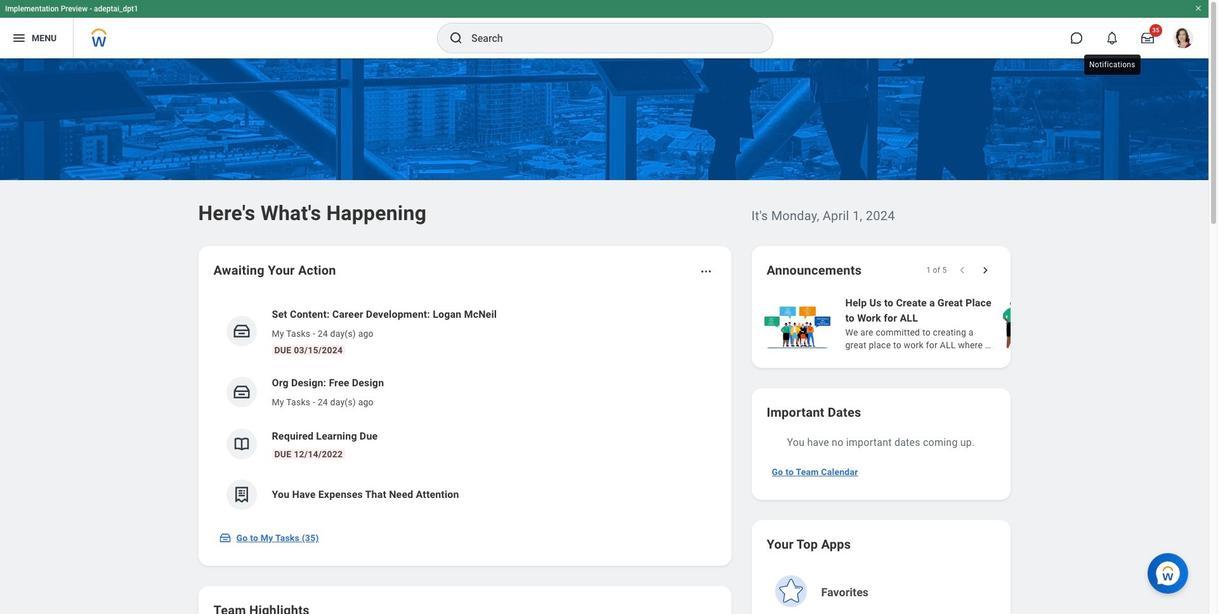 Task type: describe. For each thing, give the bounding box(es) containing it.
book open image
[[232, 435, 251, 454]]

justify image
[[11, 30, 27, 46]]

dashboard expenses image
[[232, 485, 251, 504]]

Search Workday  search field
[[471, 24, 747, 52]]

chevron left small image
[[956, 264, 969, 277]]

chevron right small image
[[979, 264, 991, 277]]

inbox image inside list
[[232, 322, 251, 341]]

0 horizontal spatial list
[[214, 297, 716, 520]]



Task type: locate. For each thing, give the bounding box(es) containing it.
banner
[[0, 0, 1209, 58]]

close environment banner image
[[1195, 4, 1202, 12]]

1 horizontal spatial inbox image
[[232, 322, 251, 341]]

inbox image
[[232, 383, 251, 402]]

related actions image
[[700, 265, 712, 278]]

inbox large image
[[1142, 32, 1154, 44]]

notifications large image
[[1106, 32, 1119, 44]]

profile logan mcneil image
[[1173, 28, 1194, 51]]

1 horizontal spatial list
[[762, 294, 1218, 353]]

status
[[926, 265, 947, 275]]

list
[[762, 294, 1218, 353], [214, 297, 716, 520]]

main content
[[0, 58, 1218, 614]]

search image
[[449, 30, 464, 46]]

0 horizontal spatial inbox image
[[219, 532, 231, 544]]

0 vertical spatial inbox image
[[232, 322, 251, 341]]

1 vertical spatial inbox image
[[219, 532, 231, 544]]

inbox image
[[232, 322, 251, 341], [219, 532, 231, 544]]

tooltip
[[1082, 52, 1143, 77]]



Task type: vqa. For each thing, say whether or not it's contained in the screenshot.
rightmost Skill
no



